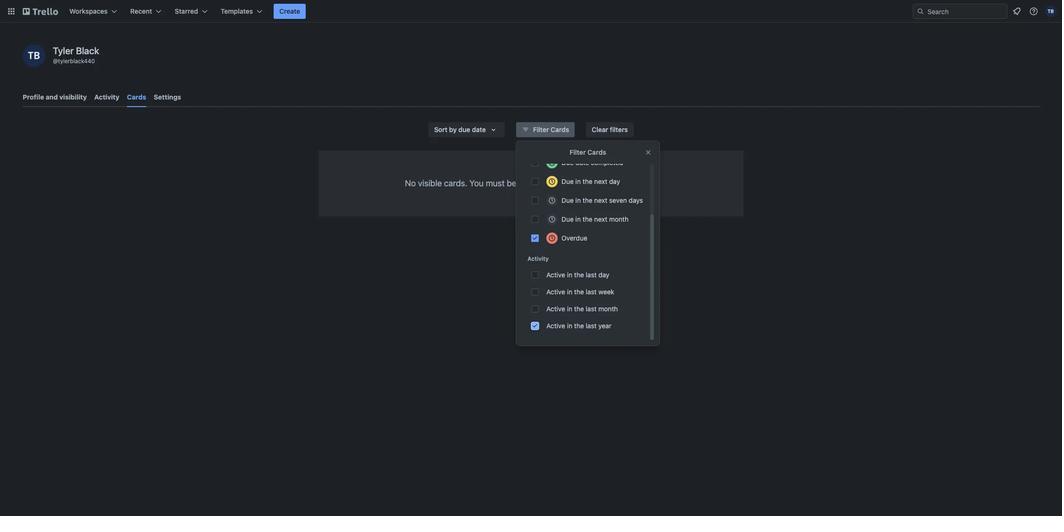 Task type: vqa. For each thing, say whether or not it's contained in the screenshot.
the Due related to Due in the next day
yes



Task type: describe. For each thing, give the bounding box(es) containing it.
1 horizontal spatial filter
[[570, 148, 586, 156]]

1 to from the left
[[545, 178, 552, 188]]

filter cards inside button
[[533, 126, 569, 134]]

in for active in the last week
[[567, 288, 572, 296]]

you
[[470, 178, 484, 188]]

primary element
[[0, 0, 1062, 23]]

in for active in the last year
[[567, 322, 572, 330]]

open information menu image
[[1029, 7, 1039, 16]]

due for due in the next seven days
[[562, 196, 574, 204]]

the for active in the last year
[[574, 322, 584, 330]]

1 horizontal spatial activity
[[528, 255, 549, 262]]

the for due in the next month
[[583, 215, 593, 223]]

settings link
[[154, 89, 181, 106]]

due in the next seven days
[[562, 196, 643, 204]]

day for active in the last day
[[599, 271, 609, 279]]

next for month
[[594, 215, 607, 223]]

be
[[507, 178, 517, 188]]

active in the last week
[[546, 288, 614, 296]]

last for year
[[586, 322, 597, 330]]

a
[[555, 178, 559, 188]]

templates
[[221, 7, 253, 15]]

black
[[76, 45, 99, 56]]

overdue
[[562, 234, 588, 242]]

last for week
[[586, 288, 597, 296]]

last for day
[[586, 271, 597, 279]]

0 horizontal spatial cards
[[127, 93, 146, 101]]

due date completed
[[562, 159, 623, 167]]

active in the last month
[[546, 305, 618, 313]]

profile and visibility
[[23, 93, 87, 101]]

the for due in the next day
[[583, 177, 593, 185]]

cards link
[[127, 89, 146, 107]]

active for active in the last month
[[546, 305, 565, 313]]

due in the next day
[[562, 177, 620, 185]]

active in the last year
[[546, 322, 612, 330]]

due
[[459, 126, 470, 134]]

create button
[[274, 4, 306, 19]]

active for active in the last week
[[546, 288, 565, 296]]

due for due date completed
[[562, 159, 574, 167]]

tyler
[[53, 45, 74, 56]]

next for seven
[[594, 196, 607, 204]]

@
[[53, 58, 58, 65]]

week
[[599, 288, 614, 296]]

the for active in the last month
[[574, 305, 584, 313]]

tyler black @ tylerblack440
[[53, 45, 99, 65]]

workspaces button
[[64, 4, 123, 19]]

card
[[561, 178, 578, 188]]

appear
[[609, 178, 636, 188]]

active in the last day
[[546, 271, 609, 279]]

for
[[580, 178, 591, 188]]

filter inside filter cards button
[[533, 126, 549, 134]]

activity link
[[94, 89, 119, 106]]

clear
[[592, 126, 608, 134]]

0 notifications image
[[1011, 6, 1023, 17]]



Task type: locate. For each thing, give the bounding box(es) containing it.
last down the active in the last week
[[586, 305, 597, 313]]

1 horizontal spatial tyler black (tylerblack440) image
[[1045, 6, 1057, 17]]

active up active in the last year
[[546, 305, 565, 313]]

active down "active in the last month"
[[546, 322, 565, 330]]

date inside popup button
[[472, 126, 486, 134]]

close popover image
[[645, 149, 652, 156]]

3 due from the top
[[562, 196, 574, 204]]

due in the next month
[[562, 215, 629, 223]]

3 last from the top
[[586, 305, 597, 313]]

1 horizontal spatial filter cards
[[570, 148, 606, 156]]

Search field
[[924, 4, 1007, 18]]

0 horizontal spatial date
[[472, 126, 486, 134]]

month down seven
[[609, 215, 629, 223]]

the up active in the last year
[[574, 305, 584, 313]]

activity
[[94, 93, 119, 101], [528, 255, 549, 262]]

2 vertical spatial cards
[[588, 148, 606, 156]]

last left week
[[586, 288, 597, 296]]

clear filters
[[592, 126, 628, 134]]

day up week
[[599, 271, 609, 279]]

1 vertical spatial filter cards
[[570, 148, 606, 156]]

visible
[[418, 178, 442, 188]]

month for due in the next month
[[609, 215, 629, 223]]

1 due from the top
[[562, 159, 574, 167]]

the for due in the next seven days
[[583, 196, 593, 204]]

recent
[[130, 7, 152, 15]]

active for active in the last day
[[546, 271, 565, 279]]

starred
[[175, 7, 198, 15]]

due for due in the next day
[[562, 177, 574, 185]]

starred button
[[169, 4, 213, 19]]

day
[[609, 177, 620, 185], [599, 271, 609, 279]]

cards inside button
[[551, 126, 569, 134]]

the for active in the last day
[[574, 271, 584, 279]]

create
[[279, 7, 300, 15]]

search image
[[917, 8, 924, 15]]

0 vertical spatial date
[[472, 126, 486, 134]]

the down "active in the last month"
[[574, 322, 584, 330]]

next
[[594, 177, 607, 185], [594, 196, 607, 204], [594, 215, 607, 223]]

in for due in the next day
[[576, 177, 581, 185]]

cards up due date completed
[[588, 148, 606, 156]]

next left seven
[[594, 196, 607, 204]]

0 horizontal spatial tyler black (tylerblack440) image
[[23, 44, 45, 67]]

0 vertical spatial day
[[609, 177, 620, 185]]

no visible cards. you must be added to a card for it to appear here.
[[405, 178, 657, 188]]

in up the active in the last week
[[567, 271, 572, 279]]

cards.
[[444, 178, 467, 188]]

1 vertical spatial tyler black (tylerblack440) image
[[23, 44, 45, 67]]

0 horizontal spatial activity
[[94, 93, 119, 101]]

back to home image
[[23, 4, 58, 19]]

tyler black (tylerblack440) image left @
[[23, 44, 45, 67]]

cards left the "clear"
[[551, 126, 569, 134]]

2 next from the top
[[594, 196, 607, 204]]

in left the it
[[576, 177, 581, 185]]

4 active from the top
[[546, 322, 565, 330]]

seven
[[609, 196, 627, 204]]

the up the active in the last week
[[574, 271, 584, 279]]

due right a
[[562, 177, 574, 185]]

2 last from the top
[[586, 288, 597, 296]]

due for due in the next month
[[562, 215, 574, 223]]

year
[[599, 322, 612, 330]]

next down due in the next seven days
[[594, 215, 607, 223]]

due
[[562, 159, 574, 167], [562, 177, 574, 185], [562, 196, 574, 204], [562, 215, 574, 223]]

workspaces
[[69, 7, 108, 15]]

in for due in the next month
[[576, 215, 581, 223]]

3 next from the top
[[594, 215, 607, 223]]

0 horizontal spatial filter cards
[[533, 126, 569, 134]]

in down active in the last day
[[567, 288, 572, 296]]

last up the active in the last week
[[586, 271, 597, 279]]

0 vertical spatial tyler black (tylerblack440) image
[[1045, 6, 1057, 17]]

no
[[405, 178, 416, 188]]

2 horizontal spatial cards
[[588, 148, 606, 156]]

sort
[[434, 126, 448, 134]]

settings
[[154, 93, 181, 101]]

1 vertical spatial next
[[594, 196, 607, 204]]

date up due in the next day
[[576, 159, 589, 167]]

0 horizontal spatial filter
[[533, 126, 549, 134]]

in for due in the next seven days
[[576, 196, 581, 204]]

0 vertical spatial filter cards
[[533, 126, 569, 134]]

active for active in the last year
[[546, 322, 565, 330]]

to right the it
[[600, 178, 607, 188]]

last
[[586, 271, 597, 279], [586, 288, 597, 296], [586, 305, 597, 313], [586, 322, 597, 330]]

1 next from the top
[[594, 177, 607, 185]]

tylerblack440
[[58, 58, 95, 65]]

next right 'for'
[[594, 177, 607, 185]]

recent button
[[125, 4, 167, 19]]

the left the it
[[583, 177, 593, 185]]

profile
[[23, 93, 44, 101]]

2 vertical spatial next
[[594, 215, 607, 223]]

clear filters button
[[586, 122, 634, 137]]

due up the overdue
[[562, 215, 574, 223]]

here.
[[638, 178, 657, 188]]

1 active from the top
[[546, 271, 565, 279]]

completed
[[591, 159, 623, 167]]

by
[[449, 126, 457, 134]]

in down "active in the last month"
[[567, 322, 572, 330]]

sort by due date
[[434, 126, 486, 134]]

templates button
[[215, 4, 268, 19]]

month for active in the last month
[[599, 305, 618, 313]]

date
[[472, 126, 486, 134], [576, 159, 589, 167]]

in for active in the last day
[[567, 271, 572, 279]]

filter cards button
[[516, 122, 575, 137]]

0 vertical spatial month
[[609, 215, 629, 223]]

last for month
[[586, 305, 597, 313]]

active
[[546, 271, 565, 279], [546, 288, 565, 296], [546, 305, 565, 313], [546, 322, 565, 330]]

filter cards
[[533, 126, 569, 134], [570, 148, 606, 156]]

to left a
[[545, 178, 552, 188]]

activity left the cards link
[[94, 93, 119, 101]]

profile and visibility link
[[23, 89, 87, 106]]

in down 'for'
[[576, 196, 581, 204]]

to
[[545, 178, 552, 188], [600, 178, 607, 188]]

0 vertical spatial filter
[[533, 126, 549, 134]]

1 vertical spatial activity
[[528, 255, 549, 262]]

3 active from the top
[[546, 305, 565, 313]]

2 due from the top
[[562, 177, 574, 185]]

the down 'for'
[[583, 196, 593, 204]]

0 vertical spatial cards
[[127, 93, 146, 101]]

must
[[486, 178, 505, 188]]

1 vertical spatial day
[[599, 271, 609, 279]]

the for active in the last week
[[574, 288, 584, 296]]

1 vertical spatial month
[[599, 305, 618, 313]]

active up the active in the last week
[[546, 271, 565, 279]]

in for active in the last month
[[567, 305, 572, 313]]

1 vertical spatial date
[[576, 159, 589, 167]]

added
[[519, 178, 543, 188]]

4 last from the top
[[586, 322, 597, 330]]

cards right activity link
[[127, 93, 146, 101]]

1 last from the top
[[586, 271, 597, 279]]

0 horizontal spatial to
[[545, 178, 552, 188]]

1 horizontal spatial date
[[576, 159, 589, 167]]

activity up active in the last day
[[528, 255, 549, 262]]

in up active in the last year
[[567, 305, 572, 313]]

2 active from the top
[[546, 288, 565, 296]]

tyler black (tylerblack440) image
[[1045, 6, 1057, 17], [23, 44, 45, 67]]

4 due from the top
[[562, 215, 574, 223]]

0 vertical spatial next
[[594, 177, 607, 185]]

day up seven
[[609, 177, 620, 185]]

in
[[576, 177, 581, 185], [576, 196, 581, 204], [576, 215, 581, 223], [567, 271, 572, 279], [567, 288, 572, 296], [567, 305, 572, 313], [567, 322, 572, 330]]

cards
[[127, 93, 146, 101], [551, 126, 569, 134], [588, 148, 606, 156]]

filter
[[533, 126, 549, 134], [570, 148, 586, 156]]

the down active in the last day
[[574, 288, 584, 296]]

it
[[593, 178, 598, 188]]

1 vertical spatial filter
[[570, 148, 586, 156]]

0 vertical spatial activity
[[94, 93, 119, 101]]

filters
[[610, 126, 628, 134]]

in up the overdue
[[576, 215, 581, 223]]

month down week
[[599, 305, 618, 313]]

date right due
[[472, 126, 486, 134]]

sort by due date button
[[429, 122, 505, 137]]

1 vertical spatial cards
[[551, 126, 569, 134]]

the up the overdue
[[583, 215, 593, 223]]

1 horizontal spatial cards
[[551, 126, 569, 134]]

tyler black (tylerblack440) image right open information menu icon
[[1045, 6, 1057, 17]]

and
[[46, 93, 58, 101]]

visibility
[[59, 93, 87, 101]]

due down card
[[562, 196, 574, 204]]

2 to from the left
[[600, 178, 607, 188]]

1 horizontal spatial to
[[600, 178, 607, 188]]

due up card
[[562, 159, 574, 167]]

active down active in the last day
[[546, 288, 565, 296]]

month
[[609, 215, 629, 223], [599, 305, 618, 313]]

day for due in the next day
[[609, 177, 620, 185]]

last left 'year'
[[586, 322, 597, 330]]

next for day
[[594, 177, 607, 185]]

days
[[629, 196, 643, 204]]

the
[[583, 177, 593, 185], [583, 196, 593, 204], [583, 215, 593, 223], [574, 271, 584, 279], [574, 288, 584, 296], [574, 305, 584, 313], [574, 322, 584, 330]]



